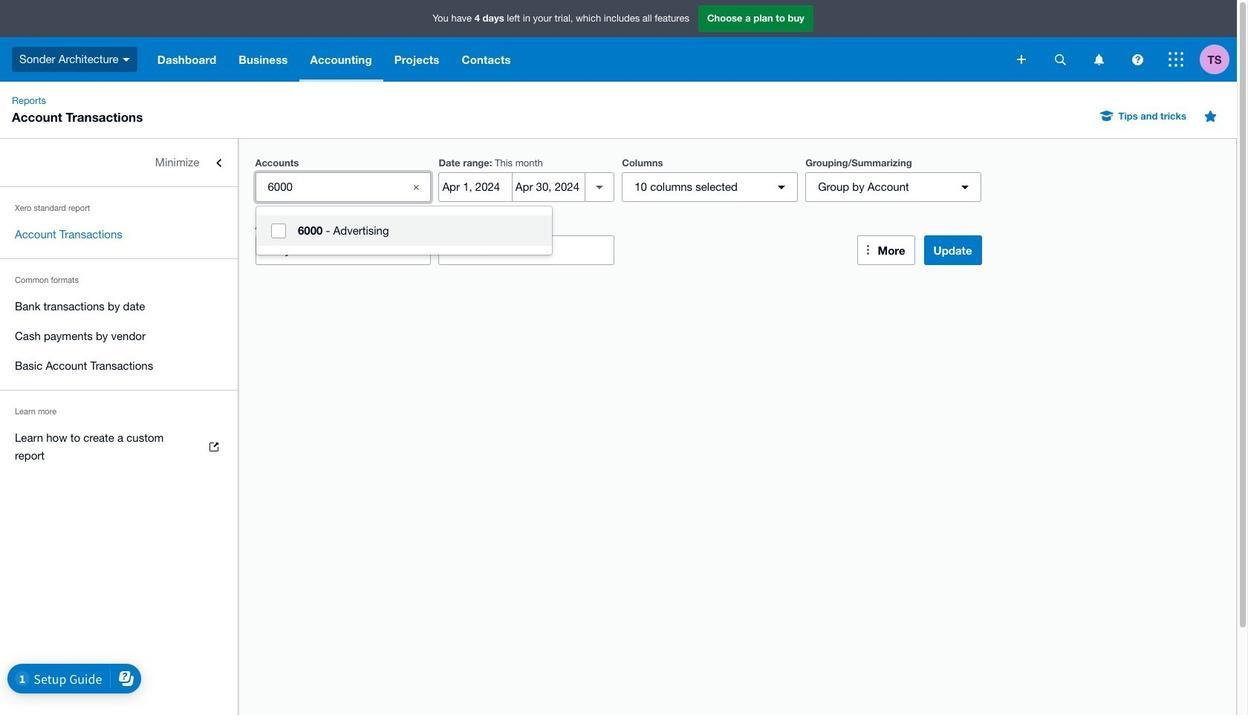 Task type: describe. For each thing, give the bounding box(es) containing it.
list of convenience dates image
[[585, 172, 615, 202]]

0 horizontal spatial svg image
[[1017, 55, 1026, 64]]

Search for Accounts text field
[[256, 173, 396, 201]]

remove from favorites image
[[1195, 101, 1225, 131]]

Select end date field
[[512, 173, 585, 201]]

Select start date field
[[439, 173, 512, 201]]

clear image
[[401, 172, 431, 202]]



Task type: vqa. For each thing, say whether or not it's contained in the screenshot.
Recommended
no



Task type: locate. For each thing, give the bounding box(es) containing it.
svg image
[[1169, 52, 1183, 67], [1055, 54, 1066, 65], [1132, 54, 1143, 65], [122, 58, 130, 61]]

1 horizontal spatial svg image
[[1094, 54, 1104, 65]]

svg image
[[1094, 54, 1104, 65], [1017, 55, 1026, 64]]

group
[[256, 207, 552, 255]]

None field
[[255, 172, 431, 202]]

banner
[[0, 0, 1237, 82]]



